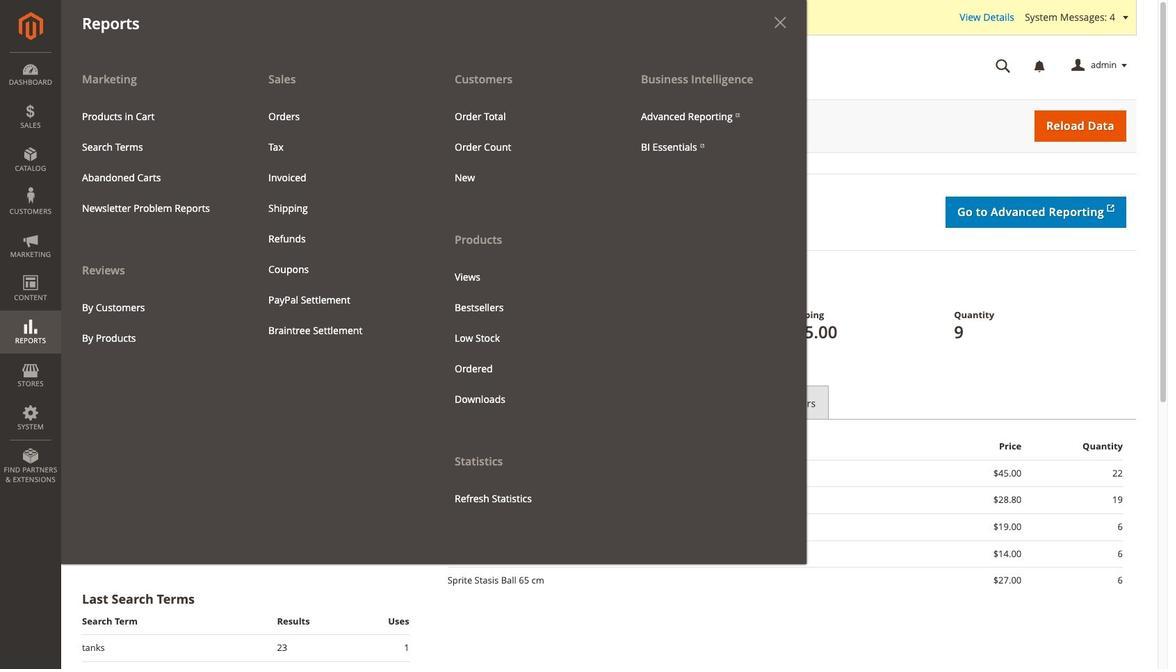 Task type: vqa. For each thing, say whether or not it's contained in the screenshot.
text box
no



Task type: locate. For each thing, give the bounding box(es) containing it.
menu bar
[[0, 0, 807, 565]]

menu
[[61, 64, 807, 565], [61, 64, 248, 354], [434, 64, 620, 514], [72, 101, 237, 224], [258, 101, 423, 346], [444, 101, 610, 193], [631, 101, 796, 163], [444, 262, 610, 415], [72, 292, 237, 354]]



Task type: describe. For each thing, give the bounding box(es) containing it.
magento admin panel image
[[18, 12, 43, 40]]



